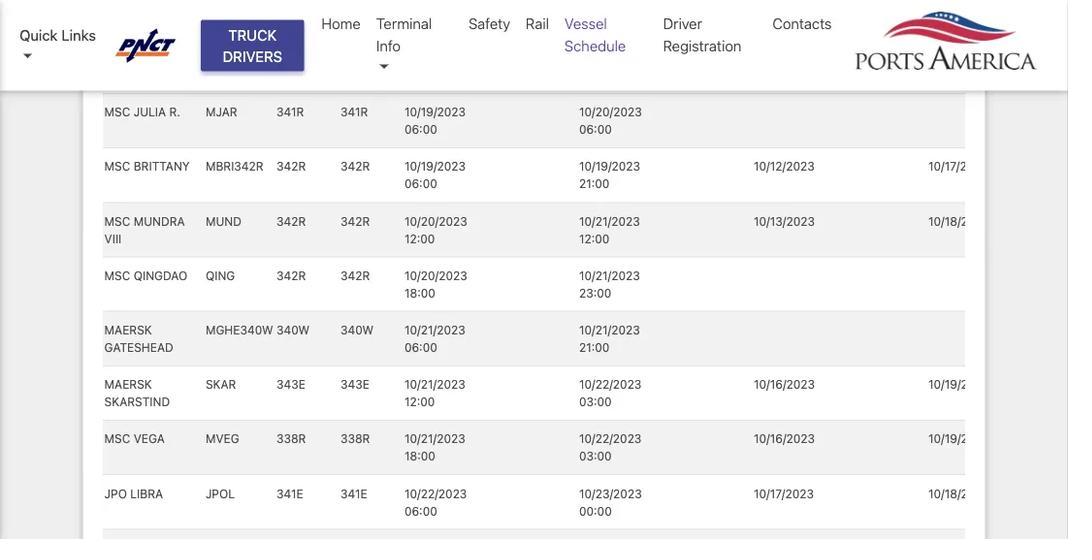 Task type: locate. For each thing, give the bounding box(es) containing it.
0 vertical spatial 21:00
[[579, 177, 609, 191]]

12:00
[[404, 232, 435, 245], [579, 232, 609, 245], [404, 395, 435, 409]]

10/16/2023
[[753, 378, 815, 391], [753, 432, 815, 446]]

10/22/2023 03:00
[[579, 378, 641, 409], [579, 432, 641, 463]]

truck
[[228, 26, 277, 43]]

maersk up gateshead at the bottom left of the page
[[104, 323, 152, 337]]

10/20/2023
[[579, 105, 641, 119], [404, 214, 467, 228], [404, 269, 467, 282]]

1 vertical spatial 10/22/2023
[[579, 432, 641, 446]]

msc vega
[[104, 432, 164, 446]]

21:00 inside 10/19/2023 21:00
[[579, 177, 609, 191]]

18:00 inside 10/20/2023 18:00
[[404, 286, 435, 300]]

1 horizontal spatial 343e
[[340, 378, 369, 391]]

10/20/2023 12:00
[[404, 214, 467, 245]]

0 vertical spatial maersk
[[104, 323, 152, 337]]

10/22/2023 down 10/21/2023 18:00
[[404, 487, 467, 500]]

06:00 inside 10/21/2023 06:00
[[404, 341, 437, 354]]

1 vertical spatial maersk
[[104, 378, 152, 391]]

06:00 up 10/19/2023 21:00
[[579, 123, 611, 136]]

10/19/2023 06:00
[[404, 105, 465, 136], [404, 160, 465, 191]]

06:00 inside 10/20/2023 06:00
[[579, 123, 611, 136]]

21:00 inside 10/21/2023 21:00
[[579, 341, 609, 354]]

0 horizontal spatial 343e
[[276, 378, 305, 391]]

10/21/2023 18:00
[[404, 432, 465, 463]]

10/19/2023
[[579, 51, 640, 64], [404, 105, 465, 119], [404, 160, 465, 173], [579, 160, 640, 173], [928, 378, 989, 391], [928, 432, 989, 446]]

10/22/2023
[[579, 378, 641, 391], [579, 432, 641, 446], [404, 487, 467, 500]]

0 vertical spatial 10/17/2023
[[928, 51, 988, 64]]

links
[[61, 26, 96, 43]]

0 vertical spatial 10/20/2023
[[579, 105, 641, 119]]

2023
[[276, 51, 305, 64]]

libra
[[130, 487, 163, 500]]

10/19/2023 06:00 down "terminal info" link on the left of page
[[404, 105, 465, 136]]

06:00 down "terminal info" link on the left of page
[[404, 123, 437, 136]]

1 horizontal spatial 341e
[[340, 487, 367, 500]]

truck drivers link
[[201, 20, 304, 71]]

safety
[[469, 15, 510, 32]]

10/20/2023 up 10/19/2023 21:00
[[579, 105, 641, 119]]

338r left 10/21/2023 18:00
[[340, 432, 370, 446]]

03:00 down 10/21/2023 21:00
[[579, 395, 611, 409]]

18:00 inside 10/21/2023 18:00
[[404, 450, 435, 463]]

03:00 up 10/23/2023
[[579, 450, 611, 463]]

1 vertical spatial 10/18/2023
[[928, 487, 989, 500]]

skar
[[205, 378, 236, 391]]

driver registration
[[663, 15, 742, 54]]

msc up viii
[[104, 214, 130, 228]]

qingdao
[[133, 269, 187, 282]]

10/21/2023 12:00 up 10/21/2023 23:00
[[579, 214, 640, 245]]

2 21:00 from the top
[[579, 341, 609, 354]]

msc
[[104, 105, 130, 119], [104, 160, 130, 173], [104, 214, 130, 228], [104, 269, 130, 282], [104, 432, 130, 446]]

2 vertical spatial 10/20/2023
[[404, 269, 467, 282]]

2 msc from the top
[[104, 160, 130, 173]]

12:00 up 10/21/2023 18:00
[[404, 395, 435, 409]]

jpol
[[205, 487, 234, 500]]

2 343e from the left
[[340, 378, 369, 391]]

10/22/2023 down 10/21/2023 21:00
[[579, 378, 641, 391]]

10/21/2023 23:00
[[579, 269, 640, 300]]

10/22/2023 06:00
[[404, 487, 467, 518]]

2 maersk from the top
[[104, 378, 152, 391]]

10/21/2023 12:00
[[579, 214, 640, 245], [404, 378, 465, 409]]

2 vertical spatial 10/22/2023
[[404, 487, 467, 500]]

2 18:00 from the top
[[404, 450, 435, 463]]

1 vertical spatial 18:00
[[404, 450, 435, 463]]

338r right mveg
[[276, 432, 306, 446]]

1 vertical spatial 10/21/2023 12:00
[[404, 378, 465, 409]]

341r down 2023
[[276, 105, 304, 119]]

vessel schedule
[[565, 15, 626, 54]]

schedule
[[565, 37, 626, 54]]

10/22/2023 03:00 for 10/21/2023 18:00
[[579, 432, 641, 463]]

12:00 for 10/22/2023 03:00
[[404, 395, 435, 409]]

21:00 down 23:00
[[579, 341, 609, 354]]

mund
[[205, 214, 241, 228]]

341e left the 10/22/2023 06:00
[[340, 487, 367, 500]]

341r down home link
[[340, 105, 368, 119]]

341r
[[276, 105, 304, 119], [340, 105, 368, 119]]

quick
[[19, 26, 58, 43]]

06:00 left safety "link"
[[404, 14, 437, 27]]

10/21/2023 12:00 down 10/21/2023 06:00
[[404, 378, 465, 409]]

maersk
[[104, 323, 152, 337], [104, 378, 152, 391]]

18:00 up the 10/22/2023 06:00
[[404, 450, 435, 463]]

1 horizontal spatial 340w
[[340, 323, 373, 337]]

1 10/22/2023 03:00 from the top
[[579, 378, 641, 409]]

10/18/2023
[[928, 214, 989, 228], [928, 487, 989, 500]]

mveg
[[205, 432, 239, 446]]

atlantic star
[[104, 51, 193, 64]]

1 03:00 from the top
[[579, 395, 611, 409]]

2 03:00 from the top
[[579, 450, 611, 463]]

21:00 for 10/21/2023 21:00
[[579, 341, 609, 354]]

msc down viii
[[104, 269, 130, 282]]

5 msc from the top
[[104, 432, 130, 446]]

0 horizontal spatial 338r
[[276, 432, 306, 446]]

msc left julia
[[104, 105, 130, 119]]

1 vertical spatial 10/17/2023
[[928, 160, 988, 173]]

msc left vega
[[104, 432, 130, 446]]

21:00
[[579, 177, 609, 191], [579, 341, 609, 354]]

0 vertical spatial 18:00
[[404, 286, 435, 300]]

1 horizontal spatial 341r
[[340, 105, 368, 119]]

terminal info
[[376, 15, 432, 54]]

2 10/19/2023 06:00 from the top
[[404, 160, 465, 191]]

1 horizontal spatial 338r
[[340, 432, 370, 446]]

03:00
[[579, 395, 611, 409], [579, 450, 611, 463]]

terminal info link
[[368, 5, 461, 86]]

06:00 down 10/21/2023 18:00
[[404, 504, 437, 518]]

06:00 down 10/20/2023 18:00
[[404, 341, 437, 354]]

rail
[[526, 15, 549, 32]]

1 vertical spatial 10/19/2023 06:00
[[404, 160, 465, 191]]

msc for msc julia r.
[[104, 105, 130, 119]]

1 vertical spatial 10/20/2023
[[404, 214, 467, 228]]

1 10/18/2023 from the top
[[928, 214, 989, 228]]

mjar
[[205, 105, 237, 119]]

0 vertical spatial 10/18/2023
[[928, 214, 989, 228]]

10/21/2023 up the 10/22/2023 06:00
[[404, 432, 465, 446]]

maersk skarstind
[[104, 378, 169, 409]]

3 msc from the top
[[104, 214, 130, 228]]

342r
[[276, 160, 305, 173], [340, 160, 369, 173], [276, 214, 305, 228], [340, 214, 369, 228], [276, 269, 305, 282], [340, 269, 369, 282]]

0 vertical spatial 10/22/2023 03:00
[[579, 378, 641, 409]]

maersk up skarstind on the left
[[104, 378, 152, 391]]

home link
[[314, 5, 368, 42]]

18:00
[[404, 286, 435, 300], [404, 450, 435, 463]]

0 vertical spatial 10/22/2023
[[579, 378, 641, 391]]

340w right the mghe340w
[[276, 323, 309, 337]]

msc for msc brittany
[[104, 160, 130, 173]]

10/20/2023 for 12:00
[[404, 214, 467, 228]]

10/23/2023
[[579, 487, 641, 500]]

info
[[376, 37, 401, 54]]

jpo libra
[[104, 487, 163, 500]]

1 21:00 from the top
[[579, 177, 609, 191]]

drivers
[[223, 48, 282, 65]]

341e right jpol
[[276, 487, 303, 500]]

1 vertical spatial 10/16/2023
[[753, 432, 815, 446]]

1 10/16/2023 from the top
[[753, 378, 815, 391]]

10/22/2023 03:00 up 10/23/2023
[[579, 432, 641, 463]]

0 vertical spatial 10/16/2023
[[753, 378, 815, 391]]

12:00 inside 10/20/2023 12:00
[[404, 232, 435, 245]]

18:00 for 10/21/2023 18:00
[[404, 450, 435, 463]]

gateshead
[[104, 341, 173, 354]]

0 vertical spatial 10/21/2023 12:00
[[579, 214, 640, 245]]

2 10/18/2023 from the top
[[928, 487, 989, 500]]

2 10/22/2023 03:00 from the top
[[579, 432, 641, 463]]

341e
[[276, 487, 303, 500], [340, 487, 367, 500]]

0 vertical spatial 10/19/2023 06:00
[[404, 105, 465, 136]]

1 vertical spatial 10/22/2023 03:00
[[579, 432, 641, 463]]

10/23/2023 00:00
[[579, 487, 641, 518]]

10/20/2023 down 10/20/2023 12:00
[[404, 269, 467, 282]]

msc left brittany
[[104, 160, 130, 173]]

1 vertical spatial 03:00
[[579, 450, 611, 463]]

rail link
[[518, 5, 557, 42]]

21:00 down 10/20/2023 06:00
[[579, 177, 609, 191]]

10/17/2023
[[928, 51, 988, 64], [928, 160, 988, 173], [753, 487, 813, 500]]

338r
[[276, 432, 306, 446], [340, 432, 370, 446]]

quick links
[[19, 26, 96, 43]]

1 vertical spatial 21:00
[[579, 341, 609, 354]]

10/20/2023 up 10/20/2023 18:00
[[404, 214, 467, 228]]

msc qingdao
[[104, 269, 187, 282]]

19:00
[[579, 14, 610, 27]]

msc for msc mundra viii
[[104, 214, 130, 228]]

10/22/2023 for 10/21/2023 12:00
[[579, 378, 641, 391]]

03:00 for 10/21/2023 12:00
[[579, 395, 611, 409]]

1 msc from the top
[[104, 105, 130, 119]]

0 vertical spatial 03:00
[[579, 395, 611, 409]]

2 10/16/2023 from the top
[[753, 432, 815, 446]]

msc for msc qingdao
[[104, 269, 130, 282]]

mghe340w
[[205, 323, 273, 337]]

0 horizontal spatial 340w
[[276, 323, 309, 337]]

340w
[[276, 323, 309, 337], [340, 323, 373, 337]]

06:00
[[404, 14, 437, 27], [404, 123, 437, 136], [579, 123, 611, 136], [404, 177, 437, 191], [404, 341, 437, 354], [404, 504, 437, 518]]

4 msc from the top
[[104, 269, 130, 282]]

10/19/2023 06:00 up 10/20/2023 12:00
[[404, 160, 465, 191]]

10/22/2023 for 10/21/2023 18:00
[[579, 432, 641, 446]]

maersk inside maersk gateshead
[[104, 323, 152, 337]]

msc inside msc mundra viii
[[104, 214, 130, 228]]

maersk inside maersk skarstind
[[104, 378, 152, 391]]

12:00 up 10/20/2023 18:00
[[404, 232, 435, 245]]

10/13/2023
[[753, 214, 814, 228]]

10/22/2023 03:00 down 10/21/2023 21:00
[[579, 378, 641, 409]]

18:00 up 10/21/2023 06:00
[[404, 286, 435, 300]]

340w left 10/21/2023 06:00
[[340, 323, 373, 337]]

343e
[[276, 378, 305, 391], [340, 378, 369, 391]]

contacts
[[773, 15, 832, 32]]

10/22/2023 up 10/23/2023
[[579, 432, 641, 446]]

1 18:00 from the top
[[404, 286, 435, 300]]

msc mundra viii
[[104, 214, 184, 245]]

0 horizontal spatial 341e
[[276, 487, 303, 500]]

1 maersk from the top
[[104, 323, 152, 337]]

0 horizontal spatial 341r
[[276, 105, 304, 119]]

jpo
[[104, 487, 127, 500]]

vessel
[[565, 15, 607, 32]]

1 10/19/2023 06:00 from the top
[[404, 105, 465, 136]]

06:00 inside the 10/22/2023 06:00
[[404, 504, 437, 518]]

10/21/2023
[[579, 214, 640, 228], [579, 269, 640, 282], [404, 323, 465, 337], [579, 323, 640, 337], [404, 378, 465, 391], [404, 432, 465, 446]]

06:00 up 10/20/2023 12:00
[[404, 177, 437, 191]]



Task type: vqa. For each thing, say whether or not it's contained in the screenshot.
"MUND"
yes



Task type: describe. For each thing, give the bounding box(es) containing it.
10/16/2023 for 10/21/2023 12:00
[[753, 378, 815, 391]]

10/17/2023 for 2023
[[928, 51, 988, 64]]

10/22/2023 03:00 for 10/21/2023 12:00
[[579, 378, 641, 409]]

maersk for maersk skarstind
[[104, 378, 152, 391]]

maersk gateshead
[[104, 323, 173, 354]]

2 341r from the left
[[340, 105, 368, 119]]

2 340w from the left
[[340, 323, 373, 337]]

1 340w from the left
[[276, 323, 309, 337]]

10/20/2023 06:00
[[579, 105, 641, 136]]

10/21/2023 21:00
[[579, 323, 640, 354]]

msc for msc vega
[[104, 432, 130, 446]]

contacts link
[[765, 5, 840, 42]]

1 341e from the left
[[276, 487, 303, 500]]

10/12/2023
[[753, 160, 814, 173]]

skarstind
[[104, 395, 169, 409]]

06:00 for 341e
[[404, 504, 437, 518]]

r.
[[169, 105, 180, 119]]

msc julia r.
[[104, 105, 180, 119]]

1 341r from the left
[[276, 105, 304, 119]]

10/21/2023 06:00
[[404, 323, 465, 354]]

safety link
[[461, 5, 518, 42]]

julia
[[133, 105, 166, 119]]

viii
[[104, 232, 121, 245]]

star
[[163, 51, 193, 64]]

driver
[[663, 15, 702, 32]]

qing
[[205, 269, 235, 282]]

10/20/2023 for 18:00
[[404, 269, 467, 282]]

10/17/2023 for 342r
[[928, 160, 988, 173]]

driver registration link
[[655, 5, 765, 64]]

home
[[322, 15, 361, 32]]

vega
[[133, 432, 164, 446]]

12:00 for 10/21/2023 12:00
[[404, 232, 435, 245]]

06:00 for 342r
[[404, 177, 437, 191]]

quick links link
[[19, 24, 97, 67]]

10/20/2023 18:00
[[404, 269, 467, 300]]

10/21/2023 down 10/21/2023 06:00
[[404, 378, 465, 391]]

10/19/2023 06:00 for 341r
[[404, 105, 465, 136]]

06:00 for 340w
[[404, 341, 437, 354]]

2 338r from the left
[[340, 432, 370, 446]]

vessel schedule link
[[557, 5, 655, 64]]

1 343e from the left
[[276, 378, 305, 391]]

maersk for maersk gateshead
[[104, 323, 152, 337]]

10/18/2023 for 10/13/2023
[[928, 214, 989, 228]]

10/19/2023 21:00
[[579, 160, 640, 191]]

brittany
[[133, 160, 189, 173]]

2 vertical spatial 10/17/2023
[[753, 487, 813, 500]]

0 horizontal spatial 10/21/2023 12:00
[[404, 378, 465, 409]]

10/21/2023 up 23:00
[[579, 269, 640, 282]]

12:00 up 10/21/2023 23:00
[[579, 232, 609, 245]]

00:00
[[579, 504, 611, 518]]

msc brittany
[[104, 160, 189, 173]]

truck drivers
[[223, 26, 282, 65]]

10/21/2023 down 23:00
[[579, 323, 640, 337]]

23:00
[[579, 286, 611, 300]]

10/21/2023 down 10/19/2023 21:00
[[579, 214, 640, 228]]

10/16/2023 for 10/21/2023 18:00
[[753, 432, 815, 446]]

03:00 for 10/21/2023 18:00
[[579, 450, 611, 463]]

10/21/2023 down 10/20/2023 18:00
[[404, 323, 465, 337]]

mghe340w 340w
[[205, 323, 309, 337]]

registration
[[663, 37, 742, 54]]

astr
[[205, 51, 235, 64]]

10/19/2023 06:00 for 342r
[[404, 160, 465, 191]]

atlantic
[[104, 51, 160, 64]]

mundra
[[133, 214, 184, 228]]

mbri342r
[[205, 160, 263, 173]]

18:00 for 10/20/2023 18:00
[[404, 286, 435, 300]]

06:00 for 341r
[[404, 123, 437, 136]]

1 horizontal spatial 10/21/2023 12:00
[[579, 214, 640, 245]]

10/20/2023 for 06:00
[[579, 105, 641, 119]]

terminal
[[376, 15, 432, 32]]

10/18/2023 for 10/17/2023
[[928, 487, 989, 500]]

21:00 for 10/19/2023 21:00
[[579, 177, 609, 191]]

2 341e from the left
[[340, 487, 367, 500]]

1 338r from the left
[[276, 432, 306, 446]]



